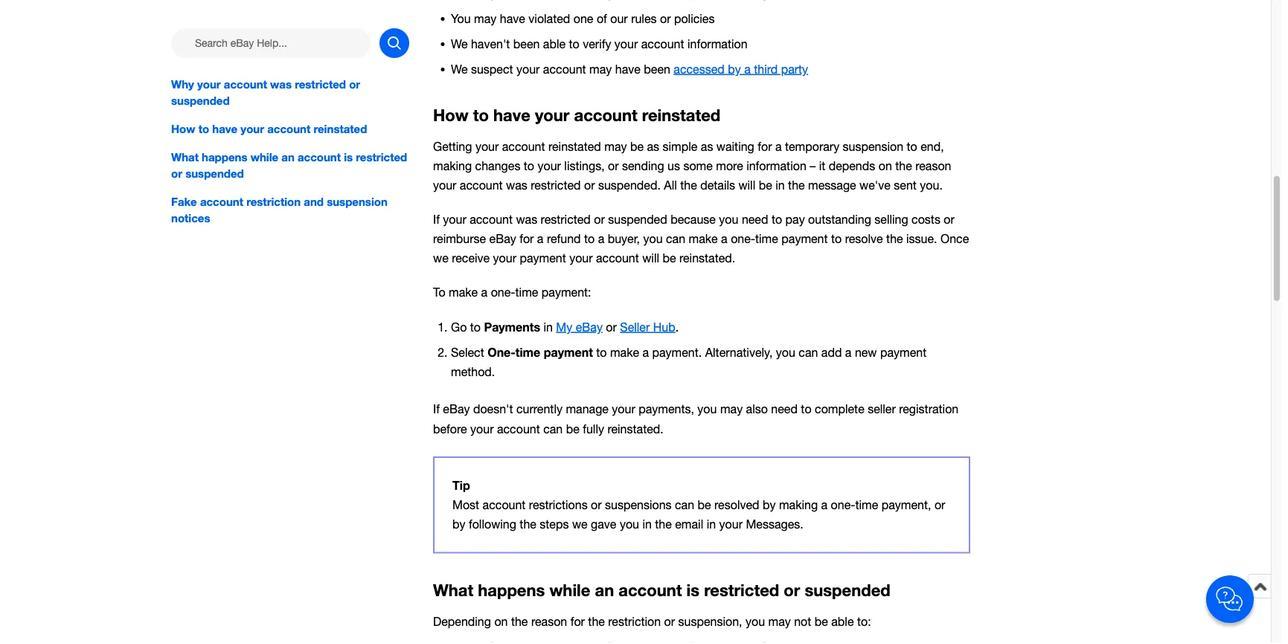 Task type: vqa. For each thing, say whether or not it's contained in the screenshot.
Devices
no



Task type: locate. For each thing, give the bounding box(es) containing it.
to left "pay"
[[772, 213, 782, 226]]

of
[[597, 11, 607, 25]]

account up notices
[[200, 195, 243, 209]]

can inside the tip most account restrictions or suspensions can be resolved by making a one-time payment, or by following the steps we gave you in the email in your messages.
[[675, 498, 694, 512]]

1 vertical spatial happens
[[478, 580, 545, 600]]

1 horizontal spatial while
[[549, 580, 590, 600]]

0 vertical spatial we
[[451, 37, 468, 50]]

one- down details
[[731, 232, 755, 246]]

0 vertical spatial reinstated.
[[679, 252, 735, 265]]

was
[[270, 77, 292, 91], [506, 178, 527, 192], [516, 213, 537, 226]]

need left "pay"
[[742, 213, 768, 226]]

1 horizontal spatial we
[[572, 518, 588, 532]]

2 horizontal spatial make
[[689, 232, 718, 246]]

suspended up buyer,
[[608, 213, 667, 226]]

been down violated
[[513, 37, 540, 50]]

payment:
[[542, 286, 591, 300]]

to down why your account was restricted or suspended
[[198, 122, 209, 135]]

if up before
[[433, 403, 440, 416]]

how up getting
[[433, 105, 469, 125]]

will inside if your account was restricted or suspended because you need to pay outstanding selling costs or reimburse ebay for a refund to a buyer, you can make a one-time payment to resolve the issue. once we receive your payment your account will be reinstated.
[[642, 252, 659, 265]]

0 vertical spatial restriction
[[246, 195, 301, 209]]

1 horizontal spatial one-
[[731, 232, 755, 246]]

2 vertical spatial by
[[452, 518, 465, 532]]

a inside the getting your account reinstated may be as simple as waiting for a temporary suspension to end, making changes to your listings, or sending us some more information – it depends on the reason your account was restricted or suspended. all the details will be in the message we've sent you.
[[775, 140, 782, 153]]

on up we've
[[879, 159, 892, 173]]

to inside to make a payment. alternatively, you can add a new payment method.
[[596, 346, 607, 360]]

information
[[687, 37, 747, 50], [746, 159, 806, 173]]

account down the currently
[[497, 422, 540, 436]]

you down suspensions
[[620, 518, 639, 532]]

you.
[[920, 178, 943, 192]]

happens
[[202, 150, 247, 164], [478, 580, 545, 600]]

ebay up receive
[[489, 232, 516, 246]]

reinstated. down payments,
[[607, 422, 663, 436]]

payments
[[484, 320, 540, 334]]

2 if from the top
[[433, 403, 440, 416]]

1 we from the top
[[451, 37, 468, 50]]

what happens while an account is restricted or suspended
[[171, 150, 407, 180], [433, 580, 890, 600]]

in
[[775, 178, 785, 192], [544, 320, 553, 334], [642, 518, 652, 532], [707, 518, 716, 532]]

one- inside the tip most account restrictions or suspensions can be resolved by making a one-time payment, or by following the steps we gave you in the email in your messages.
[[831, 498, 855, 512]]

while
[[251, 150, 278, 164], [549, 580, 590, 600]]

may inside the getting your account reinstated may be as simple as waiting for a temporary suspension to end, making changes to your listings, or sending us some more information – it depends on the reason your account was restricted or suspended. all the details will be in the message we've sent you.
[[604, 140, 627, 153]]

outstanding
[[808, 213, 871, 226]]

2 horizontal spatial by
[[763, 498, 776, 512]]

reinstated up listings,
[[548, 140, 601, 153]]

account down rules
[[641, 37, 684, 50]]

1 horizontal spatial is
[[686, 580, 699, 600]]

reinstated down why your account was restricted or suspended link
[[314, 122, 367, 135]]

make for to make a one-time payment:
[[449, 286, 478, 300]]

information left –
[[746, 159, 806, 173]]

as
[[647, 140, 659, 153], [701, 140, 713, 153]]

was inside if your account was restricted or suspended because you need to pay outstanding selling costs or reimburse ebay for a refund to a buyer, you can make a one-time payment to resolve the issue. once we receive your payment your account will be reinstated.
[[516, 213, 537, 226]]

making down getting
[[433, 159, 472, 173]]

to right refund
[[584, 232, 595, 246]]

your inside the tip most account restrictions or suspensions can be resolved by making a one-time payment, or by following the steps we gave you in the email in your messages.
[[719, 518, 743, 532]]

need right the also
[[771, 403, 798, 416]]

1 vertical spatial we
[[572, 518, 588, 532]]

your inside why your account was restricted or suspended
[[197, 77, 221, 91]]

was for why your account was restricted or suspended
[[270, 77, 292, 91]]

0 vertical spatial information
[[687, 37, 747, 50]]

restricted inside what happens while an account is restricted or suspended
[[356, 150, 407, 164]]

in inside the getting your account reinstated may be as simple as waiting for a temporary suspension to end, making changes to your listings, or sending us some more information – it depends on the reason your account was restricted or suspended. all the details will be in the message we've sent you.
[[775, 178, 785, 192]]

0 horizontal spatial we
[[433, 252, 448, 265]]

ebay
[[489, 232, 516, 246], [576, 320, 603, 334], [443, 403, 470, 416]]

payment right new
[[880, 346, 927, 360]]

0 vertical spatial making
[[433, 159, 472, 173]]

suspension right and at the top left of page
[[327, 195, 388, 209]]

notices
[[171, 212, 210, 225]]

one-
[[731, 232, 755, 246], [491, 286, 515, 300], [831, 498, 855, 512]]

selling
[[874, 213, 908, 226]]

0 horizontal spatial for
[[519, 232, 534, 246]]

0 horizontal spatial happens
[[202, 150, 247, 164]]

make for to make a payment. alternatively, you can add a new payment method.
[[610, 346, 639, 360]]

0 horizontal spatial restriction
[[246, 195, 301, 209]]

time inside the tip most account restrictions or suspensions can be resolved by making a one-time payment, or by following the steps we gave you in the email in your messages.
[[855, 498, 878, 512]]

1 vertical spatial suspension
[[327, 195, 388, 209]]

fake
[[171, 195, 197, 209]]

we
[[451, 37, 468, 50], [451, 62, 468, 76]]

2 horizontal spatial for
[[758, 140, 772, 153]]

add
[[821, 346, 842, 360]]

1 vertical spatial reason
[[531, 615, 567, 629]]

2 vertical spatial make
[[610, 346, 639, 360]]

0 vertical spatial ebay
[[489, 232, 516, 246]]

can
[[666, 232, 685, 246], [799, 346, 818, 360], [543, 422, 563, 436], [675, 498, 694, 512]]

may right you
[[474, 11, 497, 25]]

will inside the getting your account reinstated may be as simple as waiting for a temporary suspension to end, making changes to your listings, or sending us some more information – it depends on the reason your account was restricted or suspended. all the details will be in the message we've sent you.
[[738, 178, 755, 192]]

to right go
[[470, 320, 481, 334]]

an down "how to have your account reinstated" link
[[281, 150, 295, 164]]

can down the because
[[666, 232, 685, 246]]

1 horizontal spatial what happens while an account is restricted or suspended
[[433, 580, 890, 600]]

0 vertical spatial on
[[879, 159, 892, 173]]

one- up payments
[[491, 286, 515, 300]]

2 we from the top
[[451, 62, 468, 76]]

was inside why your account was restricted or suspended
[[270, 77, 292, 91]]

be down the because
[[663, 252, 676, 265]]

account inside why your account was restricted or suspended
[[224, 77, 267, 91]]

may down we haven't been able to verify your account information
[[589, 62, 612, 76]]

1 horizontal spatial will
[[738, 178, 755, 192]]

1 vertical spatial make
[[449, 286, 478, 300]]

1 horizontal spatial for
[[570, 615, 585, 629]]

we down you
[[451, 37, 468, 50]]

1 horizontal spatial able
[[831, 615, 854, 629]]

0 horizontal spatial make
[[449, 286, 478, 300]]

0 horizontal spatial reinstated.
[[607, 422, 663, 436]]

1 horizontal spatial an
[[595, 580, 614, 600]]

0 vertical spatial make
[[689, 232, 718, 246]]

0 vertical spatial able
[[543, 37, 566, 50]]

your down getting
[[433, 178, 456, 192]]

how to have your account reinstated up listings,
[[433, 105, 720, 125]]

what happens while an account is restricted or suspended up depending on the reason for the restriction or suspension, you may not be able to:
[[433, 580, 890, 600]]

1 vertical spatial need
[[771, 403, 798, 416]]

simple
[[663, 140, 697, 153]]

resolve
[[845, 232, 883, 246]]

1 vertical spatial if
[[433, 403, 440, 416]]

reinstated. inside if ebay doesn't currently manage your payments, you may also need to complete seller registration before your account can be fully reinstated.
[[607, 422, 663, 436]]

need
[[742, 213, 768, 226], [771, 403, 798, 416]]

your down resolved in the bottom right of the page
[[719, 518, 743, 532]]

need inside if ebay doesn't currently manage your payments, you may also need to complete seller registration before your account can be fully reinstated.
[[771, 403, 798, 416]]

2 vertical spatial was
[[516, 213, 537, 226]]

your down refund
[[569, 252, 593, 265]]

restricted
[[295, 77, 346, 91], [356, 150, 407, 164], [531, 178, 581, 192], [541, 213, 591, 226], [704, 580, 779, 600]]

1 vertical spatial one-
[[491, 286, 515, 300]]

suspension
[[843, 140, 903, 153], [327, 195, 388, 209]]

1 vertical spatial restriction
[[608, 615, 661, 629]]

be up email on the bottom of page
[[698, 498, 711, 512]]

an up depending on the reason for the restriction or suspension, you may not be able to:
[[595, 580, 614, 600]]

we
[[433, 252, 448, 265], [572, 518, 588, 532]]

we down reimburse
[[433, 252, 448, 265]]

0 horizontal spatial ebay
[[443, 403, 470, 416]]

my ebay link
[[556, 320, 603, 334]]

2 horizontal spatial ebay
[[576, 320, 603, 334]]

an inside 'link'
[[281, 150, 295, 164]]

0 horizontal spatial what happens while an account is restricted or suspended
[[171, 150, 407, 180]]

restricted inside why your account was restricted or suspended
[[295, 77, 346, 91]]

2 vertical spatial for
[[570, 615, 585, 629]]

0 vertical spatial what happens while an account is restricted or suspended
[[171, 150, 407, 180]]

be
[[630, 140, 644, 153], [759, 178, 772, 192], [663, 252, 676, 265], [566, 422, 579, 436], [698, 498, 711, 512], [815, 615, 828, 629]]

making
[[433, 159, 472, 173], [779, 498, 818, 512]]

restriction
[[246, 195, 301, 209], [608, 615, 661, 629]]

sent
[[894, 178, 917, 192]]

0 vertical spatial was
[[270, 77, 292, 91]]

can inside if your account was restricted or suspended because you need to pay outstanding selling costs or reimburse ebay for a refund to a buyer, you can make a one-time payment to resolve the issue. once we receive your payment your account will be reinstated.
[[666, 232, 685, 246]]

may inside if ebay doesn't currently manage your payments, you may also need to complete seller registration before your account can be fully reinstated.
[[720, 403, 743, 416]]

select
[[451, 346, 484, 360]]

1 vertical spatial on
[[494, 615, 508, 629]]

by
[[728, 62, 741, 76], [763, 498, 776, 512], [452, 518, 465, 532]]

we left suspect
[[451, 62, 468, 76]]

to inside go to payments in my ebay or seller hub .
[[470, 320, 481, 334]]

0 vertical spatial what
[[171, 150, 199, 164]]

if inside if your account was restricted or suspended because you need to pay outstanding selling costs or reimburse ebay for a refund to a buyer, you can make a one-time payment to resolve the issue. once we receive your payment your account will be reinstated.
[[433, 213, 440, 226]]

1 horizontal spatial reinstated.
[[679, 252, 735, 265]]

1 vertical spatial was
[[506, 178, 527, 192]]

complete
[[815, 403, 864, 416]]

0 vertical spatial we
[[433, 252, 448, 265]]

can down the currently
[[543, 422, 563, 436]]

or inside 'link'
[[171, 167, 182, 180]]

1 horizontal spatial reinstated
[[548, 140, 601, 153]]

0 vertical spatial for
[[758, 140, 772, 153]]

payment
[[781, 232, 828, 246], [520, 252, 566, 265], [544, 346, 593, 360], [880, 346, 927, 360]]

party
[[781, 62, 808, 76]]

reason
[[915, 159, 951, 173], [531, 615, 567, 629]]

be left 'fully'
[[566, 422, 579, 436]]

what happens while an account is restricted or suspended inside 'link'
[[171, 150, 407, 180]]

your right receive
[[493, 252, 516, 265]]

1 if from the top
[[433, 213, 440, 226]]

payment inside to make a payment. alternatively, you can add a new payment method.
[[880, 346, 927, 360]]

one- inside if your account was restricted or suspended because you need to pay outstanding selling costs or reimburse ebay for a refund to a buyer, you can make a one-time payment to resolve the issue. once we receive your payment your account will be reinstated.
[[731, 232, 755, 246]]

1 vertical spatial for
[[519, 232, 534, 246]]

as up sending
[[647, 140, 659, 153]]

account up the following
[[483, 498, 526, 512]]

2 horizontal spatial one-
[[831, 498, 855, 512]]

1 horizontal spatial making
[[779, 498, 818, 512]]

0 vertical spatial need
[[742, 213, 768, 226]]

make down seller
[[610, 346, 639, 360]]

0 vertical spatial one-
[[731, 232, 755, 246]]

payment down "pay"
[[781, 232, 828, 246]]

policies
[[674, 11, 715, 25]]

1 vertical spatial information
[[746, 159, 806, 173]]

how down why
[[171, 122, 195, 135]]

0 horizontal spatial is
[[344, 150, 353, 164]]

go to payments in my ebay or seller hub .
[[451, 320, 679, 334]]

1 vertical spatial we
[[451, 62, 468, 76]]

0 horizontal spatial while
[[251, 150, 278, 164]]

restricted left getting
[[356, 150, 407, 164]]

new
[[855, 346, 877, 360]]

how to have your account reinstated link
[[171, 121, 409, 137]]

payment down refund
[[520, 252, 566, 265]]

0 horizontal spatial will
[[642, 252, 659, 265]]

why your account was restricted or suspended
[[171, 77, 360, 107]]

or
[[660, 11, 671, 25], [349, 77, 360, 91], [608, 159, 619, 173], [171, 167, 182, 180], [584, 178, 595, 192], [594, 213, 605, 226], [944, 213, 955, 226], [606, 320, 617, 334], [591, 498, 602, 512], [934, 498, 945, 512], [784, 580, 800, 600], [664, 615, 675, 629]]

1 vertical spatial while
[[549, 580, 590, 600]]

1 vertical spatial what
[[433, 580, 473, 600]]

1 horizontal spatial ebay
[[489, 232, 516, 246]]

0 horizontal spatial been
[[513, 37, 540, 50]]

you inside to make a payment. alternatively, you can add a new payment method.
[[776, 346, 795, 360]]

on right depending
[[494, 615, 508, 629]]

happens up notices
[[202, 150, 247, 164]]

account down search ebay help... text field
[[224, 77, 267, 91]]

to down my ebay link
[[596, 346, 607, 360]]

1 horizontal spatial make
[[610, 346, 639, 360]]

make
[[689, 232, 718, 246], [449, 286, 478, 300], [610, 346, 639, 360]]

able left to:
[[831, 615, 854, 629]]

0 horizontal spatial how to have your account reinstated
[[171, 122, 367, 135]]

what up fake
[[171, 150, 199, 164]]

if your account was restricted or suspended because you need to pay outstanding selling costs or reimburse ebay for a refund to a buyer, you can make a one-time payment to resolve the issue. once we receive your payment your account will be reinstated.
[[433, 213, 969, 265]]

1 vertical spatial been
[[644, 62, 670, 76]]

restricted down listings,
[[531, 178, 581, 192]]

seller
[[868, 403, 896, 416]]

in left message
[[775, 178, 785, 192]]

2 as from the left
[[701, 140, 713, 153]]

1 horizontal spatial restriction
[[608, 615, 661, 629]]

suspended.
[[598, 178, 661, 192]]

we left gave
[[572, 518, 588, 532]]

depending
[[433, 615, 491, 629]]

0 horizontal spatial making
[[433, 159, 472, 173]]

or inside why your account was restricted or suspended
[[349, 77, 360, 91]]

be inside if ebay doesn't currently manage your payments, you may also need to complete seller registration before your account can be fully reinstated.
[[566, 422, 579, 436]]

depending on the reason for the restriction or suspension, you may not be able to:
[[433, 615, 871, 629]]

0 vertical spatial suspension
[[843, 140, 903, 153]]

information up accessed at right
[[687, 37, 747, 50]]

by up messages.
[[763, 498, 776, 512]]

if inside if ebay doesn't currently manage your payments, you may also need to complete seller registration before your account can be fully reinstated.
[[433, 403, 440, 416]]

0 vertical spatial been
[[513, 37, 540, 50]]

2 vertical spatial ebay
[[443, 403, 470, 416]]

making inside the getting your account reinstated may be as simple as waiting for a temporary suspension to end, making changes to your listings, or sending us some more information – it depends on the reason your account was restricted or suspended. all the details will be in the message we've sent you.
[[433, 159, 472, 173]]

reinstated inside the getting your account reinstated may be as simple as waiting for a temporary suspension to end, making changes to your listings, or sending us some more information – it depends on the reason your account was restricted or suspended. all the details will be in the message we've sent you.
[[548, 140, 601, 153]]

will for account
[[642, 252, 659, 265]]

able down violated
[[543, 37, 566, 50]]

account inside fake account restriction and suspension notices
[[200, 195, 243, 209]]

been
[[513, 37, 540, 50], [644, 62, 670, 76]]

0 vertical spatial happens
[[202, 150, 247, 164]]

one- left payment,
[[831, 498, 855, 512]]

have
[[500, 11, 525, 25], [615, 62, 641, 76], [493, 105, 530, 125], [212, 122, 238, 135]]

0 vertical spatial is
[[344, 150, 353, 164]]

0 horizontal spatial need
[[742, 213, 768, 226]]

your up changes
[[475, 140, 499, 153]]

restricted up refund
[[541, 213, 591, 226]]

can up email on the bottom of page
[[675, 498, 694, 512]]

reinstated. down the because
[[679, 252, 735, 265]]

on inside the getting your account reinstated may be as simple as waiting for a temporary suspension to end, making changes to your listings, or sending us some more information – it depends on the reason your account was restricted or suspended. all the details will be in the message we've sent you.
[[879, 159, 892, 173]]

fully
[[583, 422, 604, 436]]

1 horizontal spatial reason
[[915, 159, 951, 173]]

0 horizontal spatial what
[[171, 150, 199, 164]]

you right payments,
[[697, 403, 717, 416]]

making up messages.
[[779, 498, 818, 512]]

be right not
[[815, 615, 828, 629]]

payment down my
[[544, 346, 593, 360]]

while down steps
[[549, 580, 590, 600]]

what happens while an account is restricted or suspended link
[[171, 149, 409, 182]]

time
[[755, 232, 778, 246], [515, 286, 538, 300], [515, 346, 540, 360], [855, 498, 878, 512]]

to make a one-time payment:
[[433, 286, 591, 300]]

1 vertical spatial will
[[642, 252, 659, 265]]

1 vertical spatial reinstated.
[[607, 422, 663, 436]]

0 horizontal spatial suspension
[[327, 195, 388, 209]]

the inside if your account was restricted or suspended because you need to pay outstanding selling costs or reimburse ebay for a refund to a buyer, you can make a one-time payment to resolve the issue. once we receive your payment your account will be reinstated.
[[886, 232, 903, 246]]

haven't
[[471, 37, 510, 50]]

for inside the getting your account reinstated may be as simple as waiting for a temporary suspension to end, making changes to your listings, or sending us some more information – it depends on the reason your account was restricted or suspended. all the details will be in the message we've sent you.
[[758, 140, 772, 153]]

what happens while an account is restricted or suspended down "how to have your account reinstated" link
[[171, 150, 407, 180]]

on
[[879, 159, 892, 173], [494, 615, 508, 629]]

we suspect your account may have been accessed by a third party
[[451, 62, 808, 76]]

1 horizontal spatial suspension
[[843, 140, 903, 153]]

0 vertical spatial by
[[728, 62, 741, 76]]

some
[[683, 159, 713, 173]]

if for if ebay doesn't currently manage your payments, you may also need to complete seller registration before your account can be fully reinstated.
[[433, 403, 440, 416]]

will down more
[[738, 178, 755, 192]]

your right why
[[197, 77, 221, 91]]

you left 'add'
[[776, 346, 795, 360]]

suspension up depends
[[843, 140, 903, 153]]

suspended down why
[[171, 94, 230, 107]]

you may have violated one of our rules or policies
[[451, 11, 715, 25]]

will
[[738, 178, 755, 192], [642, 252, 659, 265]]

0 horizontal spatial one-
[[491, 286, 515, 300]]

to left end,
[[907, 140, 917, 153]]

your up reimburse
[[443, 213, 466, 226]]

seller hub link
[[620, 320, 675, 334]]

0 horizontal spatial an
[[281, 150, 295, 164]]

1 horizontal spatial been
[[644, 62, 670, 76]]

happens inside 'link'
[[202, 150, 247, 164]]

suspended up fake
[[185, 167, 244, 180]]

make inside to make a payment. alternatively, you can add a new payment method.
[[610, 346, 639, 360]]

may up sending
[[604, 140, 627, 153]]

can left 'add'
[[799, 346, 818, 360]]

ebay right my
[[576, 320, 603, 334]]

1 vertical spatial making
[[779, 498, 818, 512]]

2 horizontal spatial reinstated
[[642, 105, 720, 125]]



Task type: describe. For each thing, give the bounding box(es) containing it.
we inside the tip most account restrictions or suspensions can be resolved by making a one-time payment, or by following the steps we gave you in the email in your messages.
[[572, 518, 588, 532]]

have down why your account was restricted or suspended
[[212, 122, 238, 135]]

seller
[[620, 320, 650, 334]]

third
[[754, 62, 778, 76]]

violated
[[529, 11, 570, 25]]

in right email on the bottom of page
[[707, 518, 716, 532]]

pay
[[785, 213, 805, 226]]

costs
[[912, 213, 940, 226]]

to down suspect
[[473, 105, 489, 125]]

restricted inside the getting your account reinstated may be as simple as waiting for a temporary suspension to end, making changes to your listings, or sending us some more information – it depends on the reason your account was restricted or suspended. all the details will be in the message we've sent you.
[[531, 178, 581, 192]]

email
[[675, 518, 703, 532]]

accessed
[[674, 62, 725, 76]]

to inside if ebay doesn't currently manage your payments, you may also need to complete seller registration before your account can be fully reinstated.
[[801, 403, 811, 416]]

sending
[[622, 159, 664, 173]]

or inside go to payments in my ebay or seller hub .
[[606, 320, 617, 334]]

1 horizontal spatial what
[[433, 580, 473, 600]]

one-
[[487, 346, 516, 360]]

for inside if your account was restricted or suspended because you need to pay outstanding selling costs or reimburse ebay for a refund to a buyer, you can make a one-time payment to resolve the issue. once we receive your payment your account will be reinstated.
[[519, 232, 534, 246]]

0 horizontal spatial on
[[494, 615, 508, 629]]

restricted up suspension,
[[704, 580, 779, 600]]

your down doesn't
[[470, 422, 494, 436]]

account down why your account was restricted or suspended link
[[267, 122, 310, 135]]

in down suspensions
[[642, 518, 652, 532]]

you inside the tip most account restrictions or suspensions can be resolved by making a one-time payment, or by following the steps we gave you in the email in your messages.
[[620, 518, 639, 532]]

a inside the tip most account restrictions or suspensions can be resolved by making a one-time payment, or by following the steps we gave you in the email in your messages.
[[821, 498, 827, 512]]

getting your account reinstated may be as simple as waiting for a temporary suspension to end, making changes to your listings, or sending us some more information – it depends on the reason your account was restricted or suspended. all the details will be in the message we've sent you.
[[433, 140, 951, 192]]

your up we suspect your account may have been accessed by a third party
[[614, 37, 638, 50]]

we inside if your account was restricted or suspended because you need to pay outstanding selling costs or reimburse ebay for a refund to a buyer, you can make a one-time payment to resolve the issue. once we receive your payment your account will be reinstated.
[[433, 252, 448, 265]]

our
[[610, 11, 628, 25]]

we've
[[859, 178, 891, 192]]

1 vertical spatial by
[[763, 498, 776, 512]]

doesn't
[[473, 403, 513, 416]]

go
[[451, 320, 467, 334]]

messages.
[[746, 518, 803, 532]]

in inside go to payments in my ebay or seller hub .
[[544, 320, 553, 334]]

to
[[433, 286, 445, 300]]

can inside to make a payment. alternatively, you can add a new payment method.
[[799, 346, 818, 360]]

1 vertical spatial an
[[595, 580, 614, 600]]

and
[[304, 195, 324, 209]]

0 horizontal spatial reinstated
[[314, 122, 367, 135]]

restricted inside if your account was restricted or suspended because you need to pay outstanding selling costs or reimburse ebay for a refund to a buyer, you can make a one-time payment to resolve the issue. once we receive your payment your account will be reinstated.
[[541, 213, 591, 226]]

have up haven't
[[500, 11, 525, 25]]

ebay inside if ebay doesn't currently manage your payments, you may also need to complete seller registration before your account can be fully reinstated.
[[443, 403, 470, 416]]

have down we haven't been able to verify your account information
[[615, 62, 641, 76]]

resolved
[[714, 498, 759, 512]]

make inside if your account was restricted or suspended because you need to pay outstanding selling costs or reimburse ebay for a refund to a buyer, you can make a one-time payment to resolve the issue. once we receive your payment your account will be reinstated.
[[689, 232, 718, 246]]

need inside if your account was restricted or suspended because you need to pay outstanding selling costs or reimburse ebay for a refund to a buyer, you can make a one-time payment to resolve the issue. once we receive your payment your account will be reinstated.
[[742, 213, 768, 226]]

you inside if ebay doesn't currently manage your payments, you may also need to complete seller registration before your account can be fully reinstated.
[[697, 403, 717, 416]]

account up depending on the reason for the restriction or suspension, you may not be able to:
[[619, 580, 682, 600]]

ebay inside if your account was restricted or suspended because you need to pay outstanding selling costs or reimburse ebay for a refund to a buyer, you can make a one-time payment to resolve the issue. once we receive your payment your account will be reinstated.
[[489, 232, 516, 246]]

you
[[451, 11, 471, 25]]

have down suspect
[[493, 105, 530, 125]]

suspended up to:
[[805, 580, 890, 600]]

Search eBay Help... text field
[[171, 28, 371, 58]]

temporary
[[785, 140, 839, 153]]

payments,
[[639, 403, 694, 416]]

accessed by a third party link
[[674, 62, 808, 76]]

receive
[[452, 252, 490, 265]]

manage
[[566, 403, 609, 416]]

suspension inside the getting your account reinstated may be as simple as waiting for a temporary suspension to end, making changes to your listings, or sending us some more information – it depends on the reason your account was restricted or suspended. all the details will be in the message we've sent you.
[[843, 140, 903, 153]]

1 horizontal spatial happens
[[478, 580, 545, 600]]

account down the verify
[[543, 62, 586, 76]]

you right buyer,
[[643, 232, 663, 246]]

your right suspect
[[516, 62, 540, 76]]

payment,
[[882, 498, 931, 512]]

one
[[574, 11, 593, 25]]

to down the outstanding
[[831, 232, 842, 246]]

restriction inside fake account restriction and suspension notices
[[246, 195, 301, 209]]

suspect
[[471, 62, 513, 76]]

we for we suspect your account may have been accessed by a third party
[[451, 62, 468, 76]]

if for if your account was restricted or suspended because you need to pay outstanding selling costs or reimburse ebay for a refund to a buyer, you can make a one-time payment to resolve the issue. once we receive your payment your account will be reinstated.
[[433, 213, 440, 226]]

account down changes
[[460, 178, 503, 192]]

–
[[810, 159, 816, 173]]

account inside what happens while an account is restricted or suspended
[[298, 150, 341, 164]]

account down buyer,
[[596, 252, 639, 265]]

0 horizontal spatial reason
[[531, 615, 567, 629]]

tip
[[452, 479, 470, 493]]

suspension inside fake account restriction and suspension notices
[[327, 195, 388, 209]]

account down we suspect your account may have been accessed by a third party
[[574, 105, 637, 125]]

your left listings,
[[538, 159, 561, 173]]

to inside "how to have your account reinstated" link
[[198, 122, 209, 135]]

not
[[794, 615, 811, 629]]

why
[[171, 77, 194, 91]]

refund
[[547, 232, 581, 246]]

gave
[[591, 518, 616, 532]]

message
[[808, 178, 856, 192]]

reimburse
[[433, 232, 486, 246]]

time inside if your account was restricted or suspended because you need to pay outstanding selling costs or reimburse ebay for a refund to a buyer, you can make a one-time payment to resolve the issue. once we receive your payment your account will be reinstated.
[[755, 232, 778, 246]]

to left the verify
[[569, 37, 579, 50]]

hub
[[653, 320, 675, 334]]

.
[[675, 320, 679, 334]]

suspended inside if your account was restricted or suspended because you need to pay outstanding selling costs or reimburse ebay for a refund to a buyer, you can make a one-time payment to resolve the issue. once we receive your payment your account will be reinstated.
[[608, 213, 667, 226]]

alternatively,
[[705, 346, 773, 360]]

your up listings,
[[535, 105, 570, 125]]

steps
[[540, 518, 569, 532]]

making inside the tip most account restrictions or suspensions can be resolved by making a one-time payment, or by following the steps we gave you in the email in your messages.
[[779, 498, 818, 512]]

it
[[819, 159, 825, 173]]

1 as from the left
[[647, 140, 659, 153]]

suspended inside what happens while an account is restricted or suspended 'link'
[[185, 167, 244, 180]]

you right the because
[[719, 213, 738, 226]]

is inside what happens while an account is restricted or suspended
[[344, 150, 353, 164]]

what inside what happens while an account is restricted or suspended
[[171, 150, 199, 164]]

account inside the tip most account restrictions or suspensions can be resolved by making a one-time payment, or by following the steps we gave you in the email in your messages.
[[483, 498, 526, 512]]

issue.
[[906, 232, 937, 246]]

account inside if ebay doesn't currently manage your payments, you may also need to complete seller registration before your account can be fully reinstated.
[[497, 422, 540, 436]]

reinstated. inside if your account was restricted or suspended because you need to pay outstanding selling costs or reimburse ebay for a refund to a buyer, you can make a one-time payment to resolve the issue. once we receive your payment your account will be reinstated.
[[679, 252, 735, 265]]

was for if your account was restricted or suspended because you need to pay outstanding selling costs or reimburse ebay for a refund to a buyer, you can make a one-time payment to resolve the issue. once we receive your payment your account will be reinstated.
[[516, 213, 537, 226]]

1 horizontal spatial how
[[433, 105, 469, 125]]

all
[[664, 178, 677, 192]]

once
[[940, 232, 969, 246]]

1 horizontal spatial how to have your account reinstated
[[433, 105, 720, 125]]

your down why your account was restricted or suspended
[[241, 122, 264, 135]]

to right changes
[[524, 159, 534, 173]]

1 vertical spatial what happens while an account is restricted or suspended
[[433, 580, 890, 600]]

0 horizontal spatial how
[[171, 122, 195, 135]]

depends
[[829, 159, 875, 173]]

be up sending
[[630, 140, 644, 153]]

you right suspension,
[[746, 615, 765, 629]]

because
[[671, 213, 716, 226]]

my
[[556, 320, 572, 334]]

may left not
[[768, 615, 791, 629]]

1 horizontal spatial by
[[728, 62, 741, 76]]

to make a payment. alternatively, you can add a new payment method.
[[451, 346, 927, 379]]

verify
[[583, 37, 611, 50]]

before
[[433, 422, 467, 436]]

1 vertical spatial able
[[831, 615, 854, 629]]

be right details
[[759, 178, 772, 192]]

information inside the getting your account reinstated may be as simple as waiting for a temporary suspension to end, making changes to your listings, or sending us some more information – it depends on the reason your account was restricted or suspended. all the details will be in the message we've sent you.
[[746, 159, 806, 173]]

end,
[[921, 140, 944, 153]]

suspended inside why your account was restricted or suspended
[[171, 94, 230, 107]]

why your account was restricted or suspended link
[[171, 76, 409, 109]]

payment.
[[652, 346, 702, 360]]

registration
[[899, 403, 959, 416]]

we for we haven't been able to verify your account information
[[451, 37, 468, 50]]

waiting
[[716, 140, 754, 153]]

following
[[469, 518, 516, 532]]

currently
[[516, 403, 562, 416]]

most
[[452, 498, 479, 512]]

0 horizontal spatial able
[[543, 37, 566, 50]]

while inside what happens while an account is restricted or suspended 'link'
[[251, 150, 278, 164]]

method.
[[451, 365, 495, 379]]

tip most account restrictions or suspensions can be resolved by making a one-time payment, or by following the steps we gave you in the email in your messages.
[[452, 479, 945, 532]]

your right manage
[[612, 403, 635, 416]]

listings,
[[564, 159, 605, 173]]

restrictions
[[529, 498, 588, 512]]

more
[[716, 159, 743, 173]]

be inside the tip most account restrictions or suspensions can be resolved by making a one-time payment, or by following the steps we gave you in the email in your messages.
[[698, 498, 711, 512]]

buyer,
[[608, 232, 640, 246]]

changes
[[475, 159, 520, 173]]

0 horizontal spatial by
[[452, 518, 465, 532]]

1 vertical spatial is
[[686, 580, 699, 600]]

reason inside the getting your account reinstated may be as simple as waiting for a temporary suspension to end, making changes to your listings, or sending us some more information – it depends on the reason your account was restricted or suspended. all the details will be in the message we've sent you.
[[915, 159, 951, 173]]

can inside if ebay doesn't currently manage your payments, you may also need to complete seller registration before your account can be fully reinstated.
[[543, 422, 563, 436]]

select one-time payment
[[451, 346, 593, 360]]

details
[[700, 178, 735, 192]]

us
[[667, 159, 680, 173]]

account up reimburse
[[470, 213, 513, 226]]

suspension,
[[678, 615, 742, 629]]

fake account restriction and suspension notices
[[171, 195, 388, 225]]

fake account restriction and suspension notices link
[[171, 194, 409, 226]]

account up changes
[[502, 140, 545, 153]]

be inside if your account was restricted or suspended because you need to pay outstanding selling costs or reimburse ebay for a refund to a buyer, you can make a one-time payment to resolve the issue. once we receive your payment your account will be reinstated.
[[663, 252, 676, 265]]

also
[[746, 403, 768, 416]]

ebay inside go to payments in my ebay or seller hub .
[[576, 320, 603, 334]]

was inside the getting your account reinstated may be as simple as waiting for a temporary suspension to end, making changes to your listings, or sending us some more information – it depends on the reason your account was restricted or suspended. all the details will be in the message we've sent you.
[[506, 178, 527, 192]]

to:
[[857, 615, 871, 629]]

we haven't been able to verify your account information
[[451, 37, 747, 50]]

if ebay doesn't currently manage your payments, you may also need to complete seller registration before your account can be fully reinstated.
[[433, 403, 959, 436]]

will for details
[[738, 178, 755, 192]]



